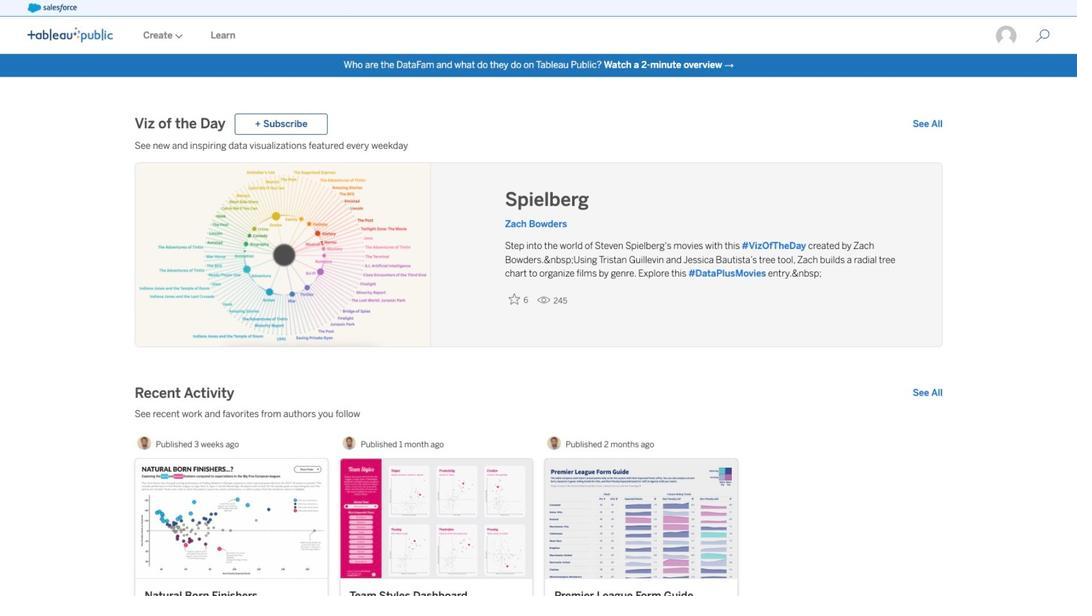 Task type: locate. For each thing, give the bounding box(es) containing it.
1 horizontal spatial workbook thumbnail image
[[340, 459, 533, 578]]

2 ben norland image from the left
[[548, 436, 561, 450]]

workbook thumbnail image
[[135, 459, 328, 578], [340, 459, 533, 578], [545, 459, 738, 578]]

2 horizontal spatial workbook thumbnail image
[[545, 459, 738, 578]]

salesforce logo image
[[28, 3, 77, 13]]

logo image
[[28, 27, 113, 42]]

gary.orlando image
[[996, 25, 1018, 47]]

0 horizontal spatial ben norland image
[[343, 436, 356, 450]]

ben norland image for first workbook thumbnail from right
[[548, 436, 561, 450]]

ben norland image
[[343, 436, 356, 450], [548, 436, 561, 450]]

1 ben norland image from the left
[[343, 436, 356, 450]]

recent activity heading
[[135, 384, 234, 403]]

1 horizontal spatial ben norland image
[[548, 436, 561, 450]]

see recent work and favorites from authors you follow element
[[135, 407, 943, 421]]

0 horizontal spatial workbook thumbnail image
[[135, 459, 328, 578]]

Add Favorite button
[[505, 290, 533, 309]]

3 workbook thumbnail image from the left
[[545, 459, 738, 578]]

1 workbook thumbnail image from the left
[[135, 459, 328, 578]]

see new and inspiring data visualizations featured every weekday element
[[135, 139, 943, 153]]

tableau public viz of the day image
[[135, 163, 431, 348]]



Task type: describe. For each thing, give the bounding box(es) containing it.
see all recent activity element
[[913, 387, 943, 400]]

ben norland image for second workbook thumbnail
[[343, 436, 356, 450]]

viz of the day heading
[[135, 115, 226, 134]]

create image
[[173, 34, 183, 39]]

see all viz of the day element
[[913, 117, 943, 131]]

ben norland image
[[138, 436, 151, 450]]

add favorite image
[[509, 294, 520, 305]]

go to search image
[[1023, 29, 1064, 43]]

2 workbook thumbnail image from the left
[[340, 459, 533, 578]]



Task type: vqa. For each thing, say whether or not it's contained in the screenshot.
Ben Norland image in the bottom of the page
yes



